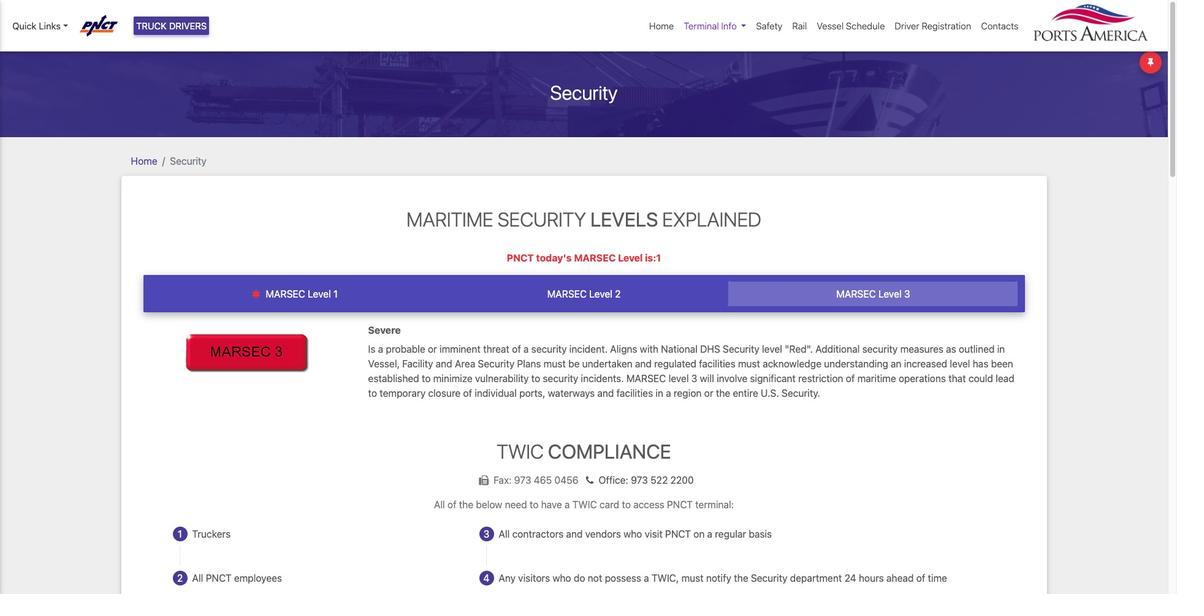 Task type: vqa. For each thing, say whether or not it's contained in the screenshot.
is:1
yes



Task type: describe. For each thing, give the bounding box(es) containing it.
vessel,
[[368, 358, 400, 369]]

2 horizontal spatial 3
[[904, 289, 910, 300]]

is
[[368, 344, 376, 355]]

waterways
[[548, 388, 595, 399]]

0 vertical spatial or
[[428, 344, 437, 355]]

increased
[[904, 358, 947, 369]]

severe
[[368, 325, 401, 336]]

lead
[[996, 373, 1014, 384]]

visitors
[[518, 573, 550, 584]]

0 vertical spatial who
[[624, 529, 642, 540]]

terminal info link
[[679, 14, 751, 38]]

outlined
[[959, 344, 995, 355]]

4
[[483, 573, 490, 584]]

2 horizontal spatial the
[[734, 573, 748, 584]]

do
[[574, 573, 585, 584]]

all for all pnct employees
[[192, 573, 203, 584]]

marsec level 1 link
[[150, 282, 439, 307]]

safety link
[[751, 14, 787, 38]]

vendors
[[585, 529, 621, 540]]

incident.
[[569, 344, 608, 355]]

to right card on the bottom right
[[622, 500, 631, 511]]

department
[[790, 573, 842, 584]]

2 horizontal spatial level
[[950, 358, 970, 369]]

operations
[[899, 373, 946, 384]]

measures
[[900, 344, 944, 355]]

time
[[928, 573, 947, 584]]

employees
[[234, 573, 282, 584]]

2 vertical spatial 3
[[483, 529, 489, 540]]

minimize
[[433, 373, 472, 384]]

undertaken
[[582, 358, 633, 369]]

contacts
[[981, 20, 1019, 31]]

marsec level 1
[[263, 289, 338, 300]]

terminal:
[[695, 500, 734, 511]]

office: 973 522 2200 link
[[581, 475, 694, 486]]

maritime
[[407, 208, 493, 231]]

and left vendors
[[566, 529, 583, 540]]

0 vertical spatial 1
[[333, 289, 338, 300]]

2 horizontal spatial must
[[738, 358, 760, 369]]

1 horizontal spatial twic
[[572, 500, 597, 511]]

schedule
[[846, 20, 885, 31]]

a left twic,
[[644, 573, 649, 584]]

compliance
[[548, 440, 671, 463]]

info
[[721, 20, 737, 31]]

0 horizontal spatial level
[[669, 373, 689, 384]]

a right "is"
[[378, 344, 383, 355]]

a left the region
[[666, 388, 671, 399]]

probable
[[386, 344, 425, 355]]

office: 973 522 2200
[[599, 475, 694, 486]]

individual
[[475, 388, 517, 399]]

access
[[633, 500, 664, 511]]

level for marsec level 2
[[589, 289, 612, 300]]

vessel
[[817, 20, 844, 31]]

of down understanding
[[846, 373, 855, 384]]

rail
[[792, 20, 807, 31]]

522
[[651, 475, 668, 486]]

on
[[693, 529, 705, 540]]

truck drivers link
[[134, 17, 209, 35]]

understanding
[[824, 358, 888, 369]]

temporary
[[380, 388, 426, 399]]

truck drivers
[[136, 20, 207, 31]]

and down incidents.
[[597, 388, 614, 399]]

all for all of the below need to have a twic card to access pnct terminal:
[[434, 500, 445, 511]]

contacts link
[[976, 14, 1023, 38]]

twic,
[[652, 573, 679, 584]]

quick links link
[[12, 19, 68, 33]]

truck
[[136, 20, 167, 31]]

twic compliance
[[497, 440, 671, 463]]

have
[[541, 500, 562, 511]]

2200
[[670, 475, 694, 486]]

pnct down 2200
[[667, 500, 693, 511]]

0 vertical spatial in
[[997, 344, 1005, 355]]

1 horizontal spatial level
[[762, 344, 782, 355]]

closure
[[428, 388, 461, 399]]

threat
[[483, 344, 509, 355]]

security up an
[[862, 344, 898, 355]]

as
[[946, 344, 956, 355]]

hours
[[859, 573, 884, 584]]

tab list containing marsec level 1
[[143, 275, 1025, 313]]

involve
[[717, 373, 747, 384]]

vulnerability
[[475, 373, 529, 384]]

levels
[[590, 208, 658, 231]]

973 for office:
[[631, 475, 648, 486]]

quick
[[12, 20, 36, 31]]

marsec level 2
[[547, 289, 621, 300]]

has
[[973, 358, 988, 369]]

safety
[[756, 20, 782, 31]]

0 vertical spatial home
[[649, 20, 674, 31]]

ports,
[[519, 388, 545, 399]]

area
[[455, 358, 475, 369]]

0 horizontal spatial in
[[656, 388, 663, 399]]

0456
[[554, 475, 578, 486]]

0 horizontal spatial the
[[459, 500, 473, 511]]

driver
[[895, 20, 919, 31]]

level for marsec level 1
[[308, 289, 331, 300]]

1 vertical spatial facilities
[[617, 388, 653, 399]]

office:
[[599, 475, 628, 486]]

terminal
[[684, 20, 719, 31]]

restriction
[[798, 373, 843, 384]]

rail link
[[787, 14, 812, 38]]

possess
[[605, 573, 641, 584]]



Task type: locate. For each thing, give the bounding box(es) containing it.
1 horizontal spatial in
[[997, 344, 1005, 355]]

level for marsec level 3
[[878, 289, 902, 300]]

1 973 from the left
[[514, 475, 531, 486]]

0 vertical spatial all
[[434, 500, 445, 511]]

explained
[[662, 208, 761, 231]]

home
[[649, 20, 674, 31], [131, 155, 157, 167]]

vessel schedule
[[817, 20, 885, 31]]

who left visit
[[624, 529, 642, 540]]

1 vertical spatial twic
[[572, 500, 597, 511]]

is:1
[[645, 253, 661, 264]]

0 vertical spatial home link
[[644, 14, 679, 38]]

to up the ports,
[[531, 373, 540, 384]]

links
[[39, 20, 61, 31]]

0 vertical spatial facilities
[[699, 358, 735, 369]]

all contractors and vendors who visit pnct on a regular basis
[[499, 529, 772, 540]]

1 horizontal spatial home link
[[644, 14, 679, 38]]

level
[[618, 253, 643, 264], [308, 289, 331, 300], [589, 289, 612, 300], [878, 289, 902, 300]]

additional
[[815, 344, 860, 355]]

the
[[716, 388, 730, 399], [459, 500, 473, 511], [734, 573, 748, 584]]

1 vertical spatial 2
[[177, 573, 183, 584]]

pnct left on
[[665, 529, 691, 540]]

must up involve
[[738, 358, 760, 369]]

to left have
[[530, 500, 539, 511]]

a right have
[[565, 500, 570, 511]]

level up acknowledge
[[762, 344, 782, 355]]

fax: 973 465 0456
[[494, 475, 581, 486]]

regulated
[[654, 358, 696, 369]]

0 vertical spatial 2
[[615, 289, 621, 300]]

1 horizontal spatial home
[[649, 20, 674, 31]]

1
[[333, 289, 338, 300], [178, 529, 182, 540]]

2 973 from the left
[[631, 475, 648, 486]]

or down will
[[704, 388, 713, 399]]

all pnct employees
[[192, 573, 282, 584]]

driver registration link
[[890, 14, 976, 38]]

any
[[499, 573, 516, 584]]

the right notify
[[734, 573, 748, 584]]

all left below at bottom left
[[434, 500, 445, 511]]

terminal info
[[684, 20, 737, 31]]

notify
[[706, 573, 731, 584]]

973 right the fax: on the bottom left of page
[[514, 475, 531, 486]]

level down regulated
[[669, 373, 689, 384]]

any visitors who do not possess a twic, must notify the security department 24 hours ahead of time
[[499, 573, 947, 584]]

1 horizontal spatial who
[[624, 529, 642, 540]]

1 vertical spatial 1
[[178, 529, 182, 540]]

1 vertical spatial or
[[704, 388, 713, 399]]

2 down pnct today's marsec level is:1
[[615, 289, 621, 300]]

in up been
[[997, 344, 1005, 355]]

0 horizontal spatial 2
[[177, 573, 183, 584]]

2 vertical spatial level
[[669, 373, 689, 384]]

0 horizontal spatial 3
[[483, 529, 489, 540]]

0 vertical spatial level
[[762, 344, 782, 355]]

1 vertical spatial level
[[950, 358, 970, 369]]

and up minimize
[[436, 358, 452, 369]]

1 vertical spatial home link
[[131, 155, 157, 167]]

marsec level 2 link
[[439, 282, 729, 307]]

to down facility
[[422, 373, 431, 384]]

phone image
[[581, 476, 599, 486]]

established
[[368, 373, 419, 384]]

marsec for marsec level 2
[[547, 289, 587, 300]]

incidents.
[[581, 373, 624, 384]]

of up plans
[[512, 344, 521, 355]]

2 vertical spatial all
[[192, 573, 203, 584]]

could
[[969, 373, 993, 384]]

the left below at bottom left
[[459, 500, 473, 511]]

facility
[[402, 358, 433, 369]]

tab list
[[143, 275, 1025, 313]]

that
[[948, 373, 966, 384]]

24
[[845, 573, 856, 584]]

973 for fax:
[[514, 475, 531, 486]]

contractors
[[512, 529, 564, 540]]

a
[[378, 344, 383, 355], [524, 344, 529, 355], [666, 388, 671, 399], [565, 500, 570, 511], [707, 529, 712, 540], [644, 573, 649, 584]]

marsec for marsec level 3
[[836, 289, 876, 300]]

0 horizontal spatial all
[[192, 573, 203, 584]]

all down need
[[499, 529, 510, 540]]

the inside is a probable or imminent threat of a security incident. aligns with national dhs security level "red". additional security measures as outlined in vessel, facility and area security plans must be undertaken and regulated facilities must acknowledge understanding an increased level has been established to minimize vulnerability to security incidents. marsec level 3 will involve significant restriction of maritime operations that could lead to temporary closure of individual ports, waterways and facilities in a region or the entire u.s. security.
[[716, 388, 730, 399]]

2 horizontal spatial all
[[499, 529, 510, 540]]

3 inside is a probable or imminent threat of a security incident. aligns with national dhs security level "red". additional security measures as outlined in vessel, facility and area security plans must be undertaken and regulated facilities must acknowledge understanding an increased level has been established to minimize vulnerability to security incidents. marsec level 3 will involve significant restriction of maritime operations that could lead to temporary closure of individual ports, waterways and facilities in a region or the entire u.s. security.
[[691, 373, 697, 384]]

465
[[534, 475, 552, 486]]

in
[[997, 344, 1005, 355], [656, 388, 663, 399]]

of left time
[[916, 573, 925, 584]]

marsec level 3 link
[[729, 282, 1018, 307]]

security up waterways
[[543, 373, 578, 384]]

0 horizontal spatial who
[[553, 573, 571, 584]]

to down established at bottom left
[[368, 388, 377, 399]]

the down involve
[[716, 388, 730, 399]]

driver registration
[[895, 20, 971, 31]]

entire
[[733, 388, 758, 399]]

not
[[588, 573, 602, 584]]

0 vertical spatial 3
[[904, 289, 910, 300]]

marsec inside is a probable or imminent threat of a security incident. aligns with national dhs security level "red". additional security measures as outlined in vessel, facility and area security plans must be undertaken and regulated facilities must acknowledge understanding an increased level has been established to minimize vulnerability to security incidents. marsec level 3 will involve significant restriction of maritime operations that could lead to temporary closure of individual ports, waterways and facilities in a region or the entire u.s. security.
[[626, 373, 666, 384]]

imminent
[[440, 344, 481, 355]]

quick links
[[12, 20, 61, 31]]

0 vertical spatial twic
[[497, 440, 544, 463]]

3 up measures on the right of page
[[904, 289, 910, 300]]

be
[[568, 358, 580, 369]]

2 inside marsec level 2 link
[[615, 289, 621, 300]]

0 vertical spatial the
[[716, 388, 730, 399]]

3
[[904, 289, 910, 300], [691, 373, 697, 384], [483, 529, 489, 540]]

1 horizontal spatial must
[[681, 573, 704, 584]]

today's
[[536, 253, 572, 264]]

1 horizontal spatial 3
[[691, 373, 697, 384]]

security up plans
[[531, 344, 567, 355]]

of left below at bottom left
[[447, 500, 456, 511]]

0 horizontal spatial or
[[428, 344, 437, 355]]

of down minimize
[[463, 388, 472, 399]]

in left the region
[[656, 388, 663, 399]]

maritime
[[857, 373, 896, 384]]

0 horizontal spatial 1
[[178, 529, 182, 540]]

1 vertical spatial the
[[459, 500, 473, 511]]

0 horizontal spatial 973
[[514, 475, 531, 486]]

twic up fax: 973 465 0456
[[497, 440, 544, 463]]

all down truckers
[[192, 573, 203, 584]]

is a probable or imminent threat of a security incident. aligns with national dhs security level "red". additional security measures as outlined in vessel, facility and area security plans must be undertaken and regulated facilities must acknowledge understanding an increased level has been established to minimize vulnerability to security incidents. marsec level 3 will involve significant restriction of maritime operations that could lead to temporary closure of individual ports, waterways and facilities in a region or the entire u.s. security.
[[368, 344, 1014, 399]]

security
[[550, 81, 618, 104], [170, 155, 207, 167], [498, 208, 586, 231], [723, 344, 759, 355], [478, 358, 514, 369], [751, 573, 787, 584]]

pnct left employees at the left of the page
[[206, 573, 232, 584]]

ahead
[[886, 573, 914, 584]]

significant
[[750, 373, 796, 384]]

1 horizontal spatial 973
[[631, 475, 648, 486]]

3 left will
[[691, 373, 697, 384]]

1 horizontal spatial the
[[716, 388, 730, 399]]

0 horizontal spatial home
[[131, 155, 157, 167]]

must left 'be'
[[544, 358, 566, 369]]

1 horizontal spatial 2
[[615, 289, 621, 300]]

1 horizontal spatial or
[[704, 388, 713, 399]]

registration
[[922, 20, 971, 31]]

facilities down incidents.
[[617, 388, 653, 399]]

national
[[661, 344, 698, 355]]

drivers
[[169, 20, 207, 31]]

all for all contractors and vendors who visit pnct on a regular basis
[[499, 529, 510, 540]]

twic left card on the bottom right
[[572, 500, 597, 511]]

0 horizontal spatial home link
[[131, 155, 157, 167]]

visit
[[645, 529, 663, 540]]

basis
[[749, 529, 772, 540]]

2 vertical spatial the
[[734, 573, 748, 584]]

1 vertical spatial all
[[499, 529, 510, 540]]

maritime security levels explained
[[407, 208, 761, 231]]

regular
[[715, 529, 746, 540]]

a right on
[[707, 529, 712, 540]]

below
[[476, 500, 502, 511]]

2 left all pnct employees
[[177, 573, 183, 584]]

1 vertical spatial home
[[131, 155, 157, 167]]

all
[[434, 500, 445, 511], [499, 529, 510, 540], [192, 573, 203, 584]]

level up that
[[950, 358, 970, 369]]

and down with
[[635, 358, 652, 369]]

1 horizontal spatial all
[[434, 500, 445, 511]]

0 horizontal spatial facilities
[[617, 388, 653, 399]]

0 horizontal spatial twic
[[497, 440, 544, 463]]

1 horizontal spatial facilities
[[699, 358, 735, 369]]

or up facility
[[428, 344, 437, 355]]

who
[[624, 529, 642, 540], [553, 573, 571, 584]]

plans
[[517, 358, 541, 369]]

pnct left today's
[[507, 253, 534, 264]]

need
[[505, 500, 527, 511]]

vessel schedule link
[[812, 14, 890, 38]]

dhs
[[700, 344, 720, 355]]

or
[[428, 344, 437, 355], [704, 388, 713, 399]]

u.s.
[[761, 388, 779, 399]]

"red".
[[785, 344, 813, 355]]

3 down below at bottom left
[[483, 529, 489, 540]]

marsec for marsec level 1
[[266, 289, 305, 300]]

been
[[991, 358, 1013, 369]]

card
[[600, 500, 619, 511]]

must left notify
[[681, 573, 704, 584]]

1 horizontal spatial 1
[[333, 289, 338, 300]]

an
[[891, 358, 901, 369]]

0 horizontal spatial must
[[544, 358, 566, 369]]

1 vertical spatial in
[[656, 388, 663, 399]]

1 vertical spatial 3
[[691, 373, 697, 384]]

facilities down dhs
[[699, 358, 735, 369]]

1 vertical spatial who
[[553, 573, 571, 584]]

acknowledge
[[763, 358, 821, 369]]

973 left 522
[[631, 475, 648, 486]]

will
[[700, 373, 714, 384]]

facilities
[[699, 358, 735, 369], [617, 388, 653, 399]]

a up plans
[[524, 344, 529, 355]]

who left "do"
[[553, 573, 571, 584]]



